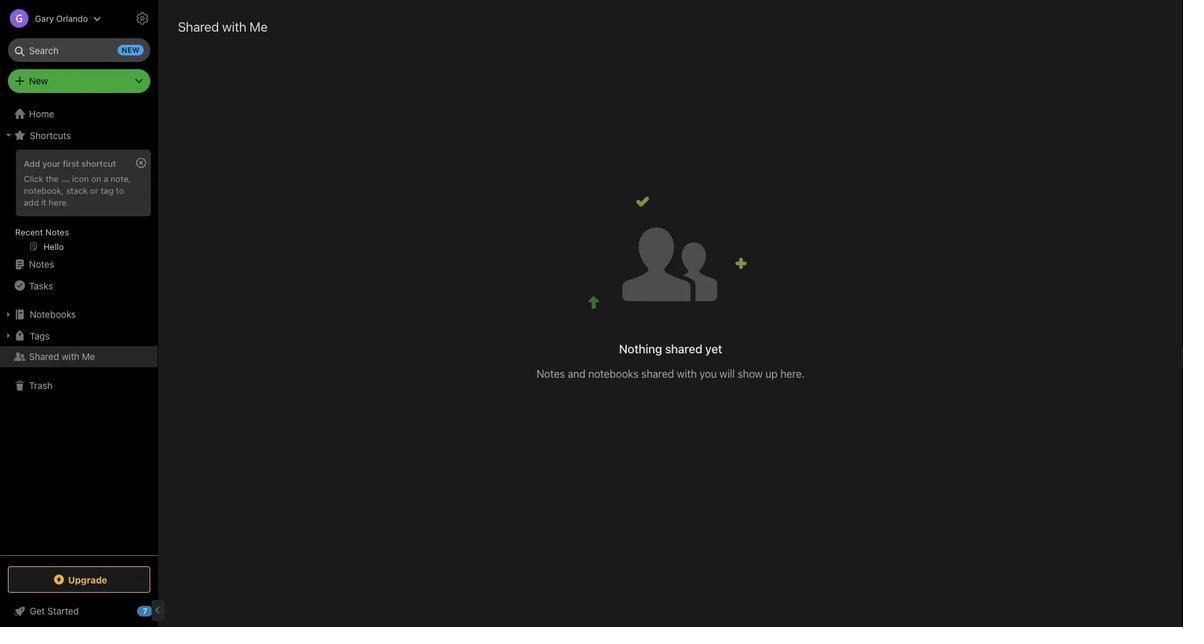 Task type: vqa. For each thing, say whether or not it's contained in the screenshot.
leftmost Me
yes



Task type: describe. For each thing, give the bounding box(es) containing it.
new button
[[8, 69, 150, 93]]

tags button
[[0, 325, 158, 346]]

notebook,
[[24, 185, 64, 195]]

click
[[24, 173, 43, 183]]

notes for notes and notebooks shared with you will show up here.
[[537, 368, 565, 380]]

home
[[29, 109, 54, 119]]

shortcuts button
[[0, 125, 158, 146]]

up
[[766, 368, 778, 380]]

settings image
[[135, 11, 150, 26]]

icon
[[72, 173, 89, 183]]

notes and notebooks shared with you will show up here.
[[537, 368, 805, 380]]

0 vertical spatial shared with me
[[178, 18, 268, 34]]

with inside 'link'
[[62, 351, 79, 362]]

add your first shortcut
[[24, 158, 116, 168]]

0 vertical spatial shared
[[666, 342, 703, 356]]

orlando
[[56, 14, 88, 23]]

tasks
[[29, 280, 53, 291]]

...
[[61, 173, 70, 183]]

tag
[[101, 185, 114, 195]]

me inside 'link'
[[82, 351, 95, 362]]

show
[[738, 368, 763, 380]]

shared with me inside 'link'
[[29, 351, 95, 362]]

you
[[700, 368, 717, 380]]

a
[[104, 173, 108, 183]]

click the ...
[[24, 173, 70, 183]]

shared with me link
[[0, 346, 158, 367]]

7
[[143, 607, 147, 616]]

stack
[[66, 185, 88, 195]]

Account field
[[0, 5, 101, 32]]

it
[[41, 197, 46, 207]]

on
[[91, 173, 101, 183]]

to
[[116, 185, 124, 195]]

and
[[568, 368, 586, 380]]

new
[[29, 76, 48, 86]]

tags
[[30, 330, 50, 341]]

notes link
[[0, 254, 158, 275]]

nothing
[[620, 342, 663, 356]]

will
[[720, 368, 735, 380]]

first
[[63, 158, 79, 168]]

yet
[[706, 342, 723, 356]]

expand tags image
[[3, 330, 14, 341]]

trash
[[29, 380, 53, 391]]

here. inside icon on a note, notebook, stack or tag to add it here.
[[49, 197, 69, 207]]



Task type: locate. For each thing, give the bounding box(es) containing it.
get started
[[30, 606, 79, 617]]

get
[[30, 606, 45, 617]]

here. inside shared with me element
[[781, 368, 805, 380]]

0 horizontal spatial shared with me
[[29, 351, 95, 362]]

shared down tags
[[29, 351, 59, 362]]

notes left and
[[537, 368, 565, 380]]

new
[[122, 46, 140, 54]]

0 vertical spatial notes
[[45, 227, 69, 237]]

here. right up
[[781, 368, 805, 380]]

home link
[[0, 104, 158, 125]]

1 horizontal spatial shared with me
[[178, 18, 268, 34]]

upgrade button
[[8, 567, 150, 593]]

2 vertical spatial with
[[677, 368, 697, 380]]

2 horizontal spatial with
[[677, 368, 697, 380]]

1 vertical spatial with
[[62, 351, 79, 362]]

0 vertical spatial shared
[[178, 18, 219, 34]]

Search text field
[[17, 38, 141, 62]]

1 vertical spatial notes
[[29, 259, 54, 270]]

1 horizontal spatial with
[[222, 18, 247, 34]]

upgrade
[[68, 574, 107, 585]]

notes inside shared with me element
[[537, 368, 565, 380]]

shared up "notes and notebooks shared with you will show up here."
[[666, 342, 703, 356]]

notes
[[45, 227, 69, 237], [29, 259, 54, 270], [537, 368, 565, 380]]

note,
[[111, 173, 131, 183]]

started
[[47, 606, 79, 617]]

0 horizontal spatial shared
[[29, 351, 59, 362]]

0 horizontal spatial with
[[62, 351, 79, 362]]

0 vertical spatial here.
[[49, 197, 69, 207]]

notes up tasks
[[29, 259, 54, 270]]

1 vertical spatial shared
[[29, 351, 59, 362]]

the
[[46, 173, 59, 183]]

shortcut
[[82, 158, 116, 168]]

gary orlando
[[35, 14, 88, 23]]

recent notes
[[15, 227, 69, 237]]

1 horizontal spatial shared
[[178, 18, 219, 34]]

0 horizontal spatial here.
[[49, 197, 69, 207]]

shared down nothing shared yet
[[642, 368, 675, 380]]

1 vertical spatial here.
[[781, 368, 805, 380]]

gary
[[35, 14, 54, 23]]

or
[[90, 185, 98, 195]]

2 vertical spatial notes
[[537, 368, 565, 380]]

tree
[[0, 104, 158, 555]]

shared with me
[[178, 18, 268, 34], [29, 351, 95, 362]]

notebooks
[[30, 309, 76, 320]]

with
[[222, 18, 247, 34], [62, 351, 79, 362], [677, 368, 697, 380]]

new search field
[[17, 38, 144, 62]]

shared right the "settings" image
[[178, 18, 219, 34]]

click to collapse image
[[153, 603, 163, 619]]

notes for notes
[[29, 259, 54, 270]]

shared inside shared with me element
[[178, 18, 219, 34]]

add
[[24, 197, 39, 207]]

tree containing home
[[0, 104, 158, 555]]

trash link
[[0, 375, 158, 396]]

me
[[250, 18, 268, 34], [82, 351, 95, 362]]

add
[[24, 158, 40, 168]]

1 vertical spatial shared with me
[[29, 351, 95, 362]]

group
[[0, 146, 158, 259]]

icon on a note, notebook, stack or tag to add it here.
[[24, 173, 131, 207]]

here.
[[49, 197, 69, 207], [781, 368, 805, 380]]

tasks button
[[0, 275, 158, 296]]

1 horizontal spatial me
[[250, 18, 268, 34]]

0 vertical spatial me
[[250, 18, 268, 34]]

1 vertical spatial shared
[[642, 368, 675, 380]]

notes right recent
[[45, 227, 69, 237]]

expand notebooks image
[[3, 309, 14, 320]]

here. right it
[[49, 197, 69, 207]]

shared
[[178, 18, 219, 34], [29, 351, 59, 362]]

1 vertical spatial me
[[82, 351, 95, 362]]

shortcuts
[[30, 130, 71, 141]]

shared inside shared with me 'link'
[[29, 351, 59, 362]]

Help and Learning task checklist field
[[0, 601, 158, 622]]

nothing shared yet
[[620, 342, 723, 356]]

your
[[42, 158, 61, 168]]

group inside tree
[[0, 146, 158, 259]]

shared
[[666, 342, 703, 356], [642, 368, 675, 380]]

recent
[[15, 227, 43, 237]]

1 horizontal spatial here.
[[781, 368, 805, 380]]

shared with me element
[[158, 0, 1184, 627]]

notebooks link
[[0, 304, 158, 325]]

notebooks
[[589, 368, 639, 380]]

group containing add your first shortcut
[[0, 146, 158, 259]]

0 vertical spatial with
[[222, 18, 247, 34]]

0 horizontal spatial me
[[82, 351, 95, 362]]



